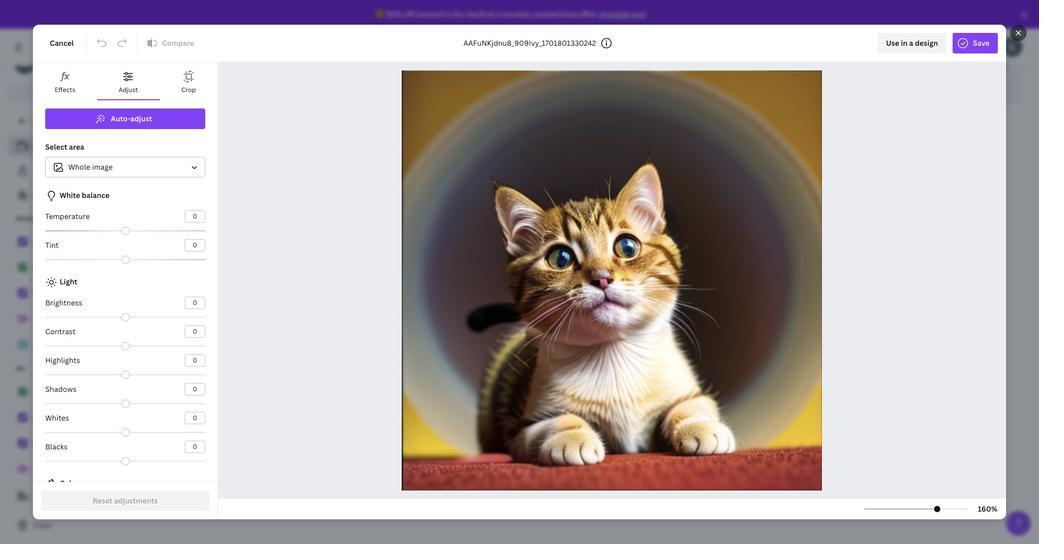 Task type: vqa. For each thing, say whether or not it's contained in the screenshot.
Oh Boy Blue Watercolor Balloon Baby Shower Invitation "image"
no



Task type: describe. For each thing, give the bounding box(es) containing it.
whiteboard button
[[140, 195, 279, 324]]

projects for your projects
[[50, 166, 79, 176]]

all for all projects
[[33, 141, 42, 151]]

list containing flow
[[8, 382, 134, 506]]

0 vertical spatial folder
[[185, 44, 206, 54]]

auto-adjust button
[[45, 109, 205, 129]]

stay
[[154, 23, 174, 35]]

0 vertical spatial thinking
[[45, 237, 73, 247]]

shadows
[[45, 384, 77, 394]]

offer.
[[579, 9, 598, 19]]

1 vertical spatial to
[[51, 116, 59, 126]]

get canva pro button
[[8, 83, 134, 103]]

50%
[[386, 9, 402, 19]]

• inside the-thinker-statue-by-auguste-rodin.jpg image • uploaded 5 months ago
[[459, 494, 462, 502]]

reset adjustments button
[[41, 491, 209, 512]]

free •
[[41, 65, 59, 74]]

Tint text field
[[185, 240, 205, 251]]

use
[[887, 38, 900, 48]]

aafunkjdnu8_909ivy_1701801330242
[[464, 38, 596, 48]]

tint
[[45, 240, 59, 250]]

design inside untitled design video
[[471, 302, 494, 312]]

statue-
[[484, 481, 510, 491]]

1 flyer from the top
[[33, 289, 50, 299]]

untitled inside untitled design doc
[[589, 302, 618, 312]]

area
[[69, 142, 84, 152]]

doc
[[589, 314, 601, 323]]

1 horizontal spatial team
[[334, 44, 352, 54]]

Contrast text field
[[185, 326, 205, 338]]

2 me thinking link from the top
[[8, 433, 134, 455]]

all for all
[[16, 364, 24, 373]]

uploaded inside the-thinker-statue-by-auguste-rodin.jpg image • uploaded 5 months ago
[[463, 494, 492, 502]]

create a folder to easily organize your personal and team content.
[[154, 44, 383, 54]]

adjust
[[130, 114, 152, 124]]

your
[[33, 166, 49, 176]]

reset adjustments
[[93, 496, 158, 506]]

create for create folder
[[175, 68, 198, 78]]

stay organized with folders
[[154, 23, 277, 35]]

limited
[[533, 9, 560, 19]]

save button
[[953, 33, 999, 54]]

select area
[[45, 142, 84, 152]]

all projects
[[33, 141, 72, 151]]

free
[[41, 65, 54, 74]]

me inside me thinking meme
[[738, 302, 749, 312]]

shared with you link
[[8, 185, 134, 206]]

g7b8ntapg8a6wmiomieqm2a.jpg
[[291, 481, 410, 491]]

0 vertical spatial pro
[[439, 9, 452, 19]]

create folder button
[[154, 63, 230, 83]]

0 horizontal spatial with
[[59, 190, 74, 200]]

untitled design for flow
[[33, 314, 87, 324]]

back
[[33, 116, 50, 126]]

now
[[631, 9, 646, 19]]

untitled design for flyer
[[33, 465, 87, 475]]

the-thinker-statue-by-auguste-rodin.jpg image • uploaded 5 months ago
[[440, 481, 585, 502]]

rodin.jpg
[[552, 481, 585, 491]]

untitled inside untitled design video
[[440, 302, 469, 312]]

images
[[159, 348, 201, 365]]

pro inside button
[[86, 88, 98, 98]]

untitled design link for me thinking
[[8, 309, 134, 330]]

starred
[[181, 121, 207, 131]]

.
[[646, 9, 648, 19]]

upgrade now button
[[599, 9, 646, 19]]

create for create a folder to easily organize your personal and team content.
[[154, 44, 178, 54]]

effects button
[[33, 62, 97, 99]]

the-
[[440, 481, 455, 491]]

days for g7b8ntapg8a6wmiomieqm2a.jpg
[[350, 494, 364, 502]]

adjust
[[119, 85, 138, 94]]

me thinking meme
[[738, 302, 779, 323]]

back to home link
[[8, 111, 134, 132]]

aafunkjdnu8_909ivy_1701801330242.png
[[142, 481, 292, 491]]

160% button
[[972, 501, 1005, 518]]

auto-
[[111, 114, 130, 124]]

uploaded for g7b8ntapg8a6wmiomieqm2a.jpg
[[314, 494, 343, 502]]

all projects link
[[8, 136, 134, 156]]

create folder
[[175, 68, 221, 78]]

1 flow from the top
[[33, 263, 48, 273]]

color
[[60, 479, 79, 488]]

use in a design button
[[878, 33, 947, 54]]

designs button
[[142, 168, 212, 188]]

auguste-
[[521, 481, 552, 491]]

projects for all projects
[[44, 141, 72, 151]]

cancel
[[50, 38, 74, 48]]

cancel button
[[41, 33, 82, 54]]

create a team button
[[8, 486, 134, 507]]

days for aafunkjdnu8_909ivy_1701801330242.png
[[201, 494, 215, 502]]

3
[[497, 9, 501, 19]]

meme
[[738, 314, 756, 323]]

get
[[48, 88, 61, 98]]

organize
[[239, 44, 268, 54]]

by-
[[510, 481, 521, 491]]

save
[[974, 38, 990, 48]]

160%
[[978, 504, 998, 514]]

2 vertical spatial me
[[33, 439, 44, 449]]

Highlights text field
[[185, 355, 205, 366]]

crop button
[[160, 62, 218, 99]]

2 flyer link from the top
[[8, 408, 134, 429]]

trash link
[[8, 516, 134, 536]]

Shadows text field
[[185, 384, 205, 395]]

months
[[499, 494, 522, 502]]

whiteboard
[[142, 314, 177, 323]]

first
[[480, 9, 495, 19]]

untitled design video
[[440, 302, 494, 323]]

Whites text field
[[185, 413, 205, 424]]

easily
[[217, 44, 237, 54]]

untitled design button for untitled design doc
[[589, 301, 643, 314]]

list containing me thinking
[[8, 232, 134, 356]]

video
[[440, 314, 457, 323]]

1 flyer link from the top
[[8, 283, 134, 305]]

organized
[[177, 23, 221, 35]]

months.
[[502, 9, 532, 19]]

image inside the-thinker-statue-by-auguste-rodin.jpg image • uploaded 5 months ago
[[440, 494, 458, 502]]

select
[[45, 142, 67, 152]]

highlights
[[45, 356, 80, 365]]

white
[[60, 190, 80, 200]]

effects
[[55, 85, 75, 94]]

2 untitled design link from the top
[[8, 335, 134, 356]]



Task type: locate. For each thing, give the bounding box(es) containing it.
to
[[208, 44, 215, 54], [51, 116, 59, 126]]

me thinking down whites
[[33, 439, 73, 449]]

ago inside g7b8ntapg8a6wmiomieqm2a.jpg image • uploaded 9 days ago
[[366, 494, 376, 502]]

0 horizontal spatial team
[[64, 492, 81, 501]]

folder inside button
[[200, 68, 221, 78]]

untitled design button for untitled design video
[[440, 301, 494, 314]]

• inside g7b8ntapg8a6wmiomieqm2a.jpg image • uploaded 9 days ago
[[310, 494, 313, 502]]

whites
[[45, 413, 69, 423]]

1 vertical spatial list
[[8, 232, 134, 356]]

canva right get on the top of page
[[62, 88, 84, 98]]

0 vertical spatial flyer link
[[8, 283, 134, 305]]

1 horizontal spatial a
[[179, 44, 183, 54]]

uploaded down the aafunkjdnu8_909ivy_1701801330242.png button in the left bottom of the page
[[165, 494, 194, 502]]

1 vertical spatial team
[[64, 492, 81, 501]]

0 vertical spatial canva
[[416, 9, 438, 19]]

recent
[[16, 214, 38, 223]]

3 untitled design link from the top
[[8, 459, 134, 481]]

image inside aafunkjdnu8_909ivy_1701801330242.png image • uploaded 9 days ago
[[142, 494, 160, 502]]

1 vertical spatial untitled design
[[33, 340, 87, 350]]

me thinking link down temperature
[[8, 232, 134, 253]]

1 horizontal spatial to
[[208, 44, 215, 54]]

days inside aafunkjdnu8_909ivy_1701801330242.png image • uploaded 9 days ago
[[201, 494, 215, 502]]

create up crop
[[175, 68, 198, 78]]

9 for aafunkjdnu8_909ivy_1701801330242.png
[[196, 494, 200, 502]]

thinking up meme
[[750, 302, 779, 312]]

1 untitled design link from the top
[[8, 309, 134, 330]]

• right adjustments
[[161, 494, 164, 502]]

with up easily
[[223, 23, 243, 35]]

0 vertical spatial me thinking
[[33, 237, 73, 247]]

1 horizontal spatial untitled design button
[[589, 301, 643, 314]]

0 horizontal spatial to
[[51, 116, 59, 126]]

with
[[223, 23, 243, 35], [59, 190, 74, 200]]

a down color
[[58, 492, 62, 501]]

brightness
[[45, 298, 82, 308]]

ago inside aafunkjdnu8_909ivy_1701801330242.png image • uploaded 9 days ago
[[217, 494, 227, 502]]

days down the aafunkjdnu8_909ivy_1701801330242.png button in the left bottom of the page
[[201, 494, 215, 502]]

9 inside g7b8ntapg8a6wmiomieqm2a.jpg image • uploaded 9 days ago
[[345, 494, 349, 502]]

0 vertical spatial me thinking link
[[8, 232, 134, 253]]

g7b8ntapg8a6wmiomieqm2a.jpg image • uploaded 9 days ago
[[291, 481, 410, 502]]

0 horizontal spatial untitled design button
[[440, 301, 494, 314]]

ago inside the-thinker-statue-by-auguste-rodin.jpg image • uploaded 5 months ago
[[523, 494, 534, 502]]

0 horizontal spatial canva
[[62, 88, 84, 98]]

2 vertical spatial thinking
[[45, 439, 73, 449]]

2 vertical spatial list
[[8, 382, 134, 506]]

flow link
[[8, 257, 134, 279], [8, 382, 134, 404]]

1 untitled design from the top
[[33, 314, 87, 324]]

flyer up blacks
[[33, 413, 50, 423]]

create up trash
[[33, 492, 56, 501]]

flyer link
[[8, 283, 134, 305], [8, 408, 134, 429]]

thinking down whites
[[45, 439, 73, 449]]

untitled design link
[[8, 309, 134, 330], [8, 335, 134, 356], [8, 459, 134, 481]]

folder down easily
[[200, 68, 221, 78]]

use in a design
[[887, 38, 939, 48]]

1 vertical spatial flow link
[[8, 382, 134, 404]]

personal
[[41, 54, 72, 64]]

personal
[[287, 44, 318, 54]]

untitled design
[[33, 314, 87, 324], [33, 340, 87, 350], [33, 465, 87, 475]]

ago down the aafunkjdnu8_909ivy_1701801330242.png button in the left bottom of the page
[[217, 494, 227, 502]]

pro right effects
[[86, 88, 98, 98]]

upgrade
[[599, 9, 630, 19]]

2 untitled design from the top
[[33, 340, 87, 350]]

uploaded down 'thinker-'
[[463, 494, 492, 502]]

your projects link
[[8, 161, 134, 181]]

1 vertical spatial with
[[59, 190, 74, 200]]

0 horizontal spatial uploaded
[[165, 494, 194, 502]]

thinker-
[[455, 481, 484, 491]]

0 vertical spatial team
[[334, 44, 352, 54]]

untitled down blacks
[[33, 465, 61, 475]]

create for create a team
[[33, 492, 56, 501]]

a right in
[[910, 38, 914, 48]]

all
[[33, 141, 42, 151], [16, 364, 24, 373]]

9 for g7b8ntapg8a6wmiomieqm2a.jpg
[[345, 494, 349, 502]]

you
[[76, 190, 89, 200]]

temperature
[[45, 212, 90, 221]]

flow down tint
[[33, 263, 48, 273]]

design inside untitled design doc
[[620, 302, 643, 312]]

design
[[916, 38, 939, 48]]

2 flow from the top
[[33, 388, 48, 397]]

0 vertical spatial create
[[154, 44, 178, 54]]

0 vertical spatial untitled design
[[33, 314, 87, 324]]

untitled down contrast
[[33, 340, 61, 350]]

ago down "g7b8ntapg8a6wmiomieqm2a.jpg" "button"
[[366, 494, 376, 502]]

2 vertical spatial untitled design link
[[8, 459, 134, 481]]

untitled up video
[[440, 302, 469, 312]]

pro left for at the left top of page
[[439, 9, 452, 19]]

and
[[319, 44, 332, 54]]

2 vertical spatial untitled design
[[33, 465, 87, 475]]

untitled design link for flow
[[8, 459, 134, 481]]

team inside button
[[64, 492, 81, 501]]

9 down the aafunkjdnu8_909ivy_1701801330242.png button in the left bottom of the page
[[196, 494, 200, 502]]

2 horizontal spatial image
[[440, 494, 458, 502]]

• inside aafunkjdnu8_909ivy_1701801330242.png image • uploaded 9 days ago
[[161, 494, 164, 502]]

1 vertical spatial canva
[[62, 88, 84, 98]]

5
[[494, 494, 497, 502]]

balance
[[82, 190, 110, 200]]

flyer link up contrast
[[8, 283, 134, 305]]

flow link down tint
[[8, 257, 134, 279]]

1 vertical spatial me thinking
[[33, 439, 73, 449]]

flyer link down shadows
[[8, 408, 134, 429]]

1 vertical spatial folder
[[200, 68, 221, 78]]

2 list from the top
[[8, 232, 134, 356]]

images button
[[142, 347, 207, 368]]

0 horizontal spatial a
[[58, 492, 62, 501]]

1 me thinking link from the top
[[8, 232, 134, 253]]

1 vertical spatial flow
[[33, 388, 48, 397]]

the-thinker-statue-by-auguste-rodin.jpg button
[[440, 480, 585, 493]]

canva
[[416, 9, 438, 19], [62, 88, 84, 98]]

auto-adjust
[[111, 114, 152, 124]]

2 horizontal spatial ago
[[523, 494, 534, 502]]

design
[[620, 302, 643, 312], [471, 302, 494, 312], [63, 314, 87, 324], [63, 340, 87, 350], [63, 465, 87, 475]]

image inside g7b8ntapg8a6wmiomieqm2a.jpg image • uploaded 9 days ago
[[291, 494, 309, 502]]

trash
[[33, 521, 52, 531]]

get canva pro
[[48, 88, 98, 98]]

Temperature text field
[[185, 211, 205, 222]]

0 vertical spatial list
[[8, 136, 134, 206]]

flyer up contrast
[[33, 289, 50, 299]]

days down "g7b8ntapg8a6wmiomieqm2a.jpg" "button"
[[350, 494, 364, 502]]

to left easily
[[208, 44, 215, 54]]

contrast
[[45, 327, 76, 337]]

team down color
[[64, 492, 81, 501]]

flow link up whites
[[8, 382, 134, 404]]

1 horizontal spatial uploaded
[[314, 494, 343, 502]]

0 vertical spatial flow link
[[8, 257, 134, 279]]

0 horizontal spatial ago
[[217, 494, 227, 502]]

untitled design button
[[589, 301, 643, 314], [440, 301, 494, 314]]

1 vertical spatial me
[[738, 302, 749, 312]]

1 vertical spatial all
[[16, 364, 24, 373]]

top level navigation element
[[91, 37, 414, 58]]

untitled design button up the doc
[[589, 301, 643, 314]]

canva right off
[[416, 9, 438, 19]]

create down stay
[[154, 44, 178, 54]]

9 inside aafunkjdnu8_909ivy_1701801330242.png image • uploaded 9 days ago
[[196, 494, 200, 502]]

1 vertical spatial flyer
[[33, 413, 50, 423]]

list
[[8, 136, 134, 206], [8, 232, 134, 356], [8, 382, 134, 506]]

team
[[334, 44, 352, 54], [64, 492, 81, 501]]

projects
[[44, 141, 72, 151], [50, 166, 79, 176]]

image for g7b8ntapg8a6wmiomieqm2a.jpg
[[291, 494, 309, 502]]

projects inside "link"
[[50, 166, 79, 176]]

ago for g7b8ntapg8a6wmiomieqm2a.jpg
[[366, 494, 376, 502]]

all left select
[[33, 141, 42, 151]]

me left tint
[[33, 237, 44, 247]]

1 horizontal spatial image
[[291, 494, 309, 502]]

0 vertical spatial me
[[33, 237, 44, 247]]

aafunkjdnu8_909ivy_1701801330242.png button
[[142, 480, 292, 493]]

ago down auguste-
[[523, 494, 534, 502]]

0 horizontal spatial image
[[142, 494, 160, 502]]

1 me thinking from the top
[[33, 237, 73, 247]]

0 vertical spatial flow
[[33, 263, 48, 273]]

1 vertical spatial create
[[175, 68, 198, 78]]

0 vertical spatial to
[[208, 44, 215, 54]]

1 list from the top
[[8, 136, 134, 206]]

Whole image button
[[45, 157, 205, 178]]

folder down "organized"
[[185, 44, 206, 54]]

canva inside get canva pro button
[[62, 88, 84, 98]]

white balance
[[60, 190, 110, 200]]

time
[[561, 9, 577, 19]]

uploaded inside aafunkjdnu8_909ivy_1701801330242.png image • uploaded 9 days ago
[[165, 494, 194, 502]]

untitled design up contrast
[[33, 314, 87, 324]]

compare
[[162, 38, 194, 48]]

me thinking link down whites
[[8, 433, 134, 455]]

thinking inside me thinking meme
[[750, 302, 779, 312]]

untitled design button up video
[[440, 301, 494, 314]]

a for create a team
[[58, 492, 62, 501]]

0 vertical spatial flyer
[[33, 289, 50, 299]]

off
[[404, 9, 414, 19]]

0 horizontal spatial days
[[201, 494, 215, 502]]

0 vertical spatial all
[[33, 141, 42, 151]]

1 days from the left
[[201, 494, 215, 502]]

to right back
[[51, 116, 59, 126]]

0 vertical spatial untitled design link
[[8, 309, 134, 330]]

shared
[[33, 190, 58, 200]]

image
[[142, 494, 160, 502], [291, 494, 309, 502], [440, 494, 458, 502]]

1 9 from the left
[[196, 494, 200, 502]]

3 list from the top
[[8, 382, 134, 506]]

me
[[33, 237, 44, 247], [738, 302, 749, 312], [33, 439, 44, 449]]

🎁 50% off canva pro for the first 3 months. limited time offer. upgrade now .
[[376, 9, 648, 19]]

• down 'thinker-'
[[459, 494, 462, 502]]

untitled up the doc
[[589, 302, 618, 312]]

2 flow link from the top
[[8, 382, 134, 404]]

1 horizontal spatial with
[[223, 23, 243, 35]]

1 horizontal spatial all
[[33, 141, 42, 151]]

g7b8ntapg8a6wmiomieqm2a.jpg button
[[291, 480, 410, 493]]

create a team
[[33, 492, 81, 501]]

1 vertical spatial me thinking link
[[8, 433, 134, 455]]

1 vertical spatial thinking
[[750, 302, 779, 312]]

flow up whites
[[33, 388, 48, 397]]

1 horizontal spatial days
[[350, 494, 364, 502]]

list containing all projects
[[8, 136, 134, 206]]

1 flow link from the top
[[8, 257, 134, 279]]

folder
[[185, 44, 206, 54], [200, 68, 221, 78]]

1 horizontal spatial 9
[[345, 494, 349, 502]]

1 horizontal spatial canva
[[416, 9, 438, 19]]

shared with you
[[33, 190, 89, 200]]

with left you
[[59, 190, 74, 200]]

a for create a folder to easily organize your personal and team content.
[[179, 44, 183, 54]]

untitled
[[589, 302, 618, 312], [440, 302, 469, 312], [33, 314, 61, 324], [33, 340, 61, 350], [33, 465, 61, 475]]

thinking down temperature
[[45, 237, 73, 247]]

0 vertical spatial projects
[[44, 141, 72, 151]]

me thinking
[[33, 237, 73, 247], [33, 439, 73, 449]]

3 untitled design from the top
[[33, 465, 87, 475]]

me thinking button
[[738, 301, 779, 314]]

ago for aafunkjdnu8_909ivy_1701801330242.png
[[217, 494, 227, 502]]

0 vertical spatial with
[[223, 23, 243, 35]]

light
[[60, 277, 77, 287]]

aafunkjdnu8_909ivy_1701801330242.png image • uploaded 9 days ago
[[142, 481, 292, 502]]

create
[[154, 44, 178, 54], [175, 68, 198, 78], [33, 492, 56, 501]]

untitled up contrast
[[33, 314, 61, 324]]

Brightness text field
[[185, 298, 205, 309]]

1 vertical spatial pro
[[86, 88, 98, 98]]

uploaded inside g7b8ntapg8a6wmiomieqm2a.jpg image • uploaded 9 days ago
[[314, 494, 343, 502]]

me left blacks
[[33, 439, 44, 449]]

uploaded for aafunkjdnu8_909ivy_1701801330242.png
[[165, 494, 194, 502]]

• down "g7b8ntapg8a6wmiomieqm2a.jpg" "button"
[[310, 494, 313, 502]]

team right and
[[334, 44, 352, 54]]

2 9 from the left
[[345, 494, 349, 502]]

compare button
[[142, 33, 202, 54]]

days
[[201, 494, 215, 502], [350, 494, 364, 502]]

1 horizontal spatial ago
[[366, 494, 376, 502]]

your projects
[[33, 166, 79, 176]]

0 horizontal spatial all
[[16, 364, 24, 373]]

2 flyer from the top
[[33, 413, 50, 423]]

days inside g7b8ntapg8a6wmiomieqm2a.jpg image • uploaded 9 days ago
[[350, 494, 364, 502]]

whole image
[[68, 162, 113, 172]]

ago
[[217, 494, 227, 502], [366, 494, 376, 502], [523, 494, 534, 502]]

2 vertical spatial create
[[33, 492, 56, 501]]

uploaded down "g7b8ntapg8a6wmiomieqm2a.jpg" "button"
[[314, 494, 343, 502]]

1 horizontal spatial pro
[[439, 9, 452, 19]]

2 horizontal spatial a
[[910, 38, 914, 48]]

untitled design up color
[[33, 465, 87, 475]]

None search field
[[545, 37, 854, 58]]

reset
[[93, 496, 112, 506]]

untitled design down contrast
[[33, 340, 87, 350]]

image for aafunkjdnu8_909ivy_1701801330242.png
[[142, 494, 160, 502]]

a down "organized"
[[179, 44, 183, 54]]

9 down "g7b8ntapg8a6wmiomieqm2a.jpg" "button"
[[345, 494, 349, 502]]

2 me thinking from the top
[[33, 439, 73, 449]]

blacks
[[45, 442, 68, 452]]

adjustments
[[114, 496, 158, 506]]

all left highlights
[[16, 364, 24, 373]]

me thinking down temperature
[[33, 237, 73, 247]]

• right free
[[56, 65, 59, 74]]

0 horizontal spatial pro
[[86, 88, 98, 98]]

•
[[56, 65, 59, 74], [161, 494, 164, 502], [310, 494, 313, 502], [459, 494, 462, 502]]

2 horizontal spatial uploaded
[[463, 494, 492, 502]]

2 days from the left
[[350, 494, 364, 502]]

Blacks text field
[[185, 442, 205, 453]]

1 vertical spatial flyer link
[[8, 408, 134, 429]]

1 vertical spatial untitled design link
[[8, 335, 134, 356]]

whole
[[68, 162, 90, 172]]

0 horizontal spatial 9
[[196, 494, 200, 502]]

me up meme
[[738, 302, 749, 312]]

1 vertical spatial projects
[[50, 166, 79, 176]]



